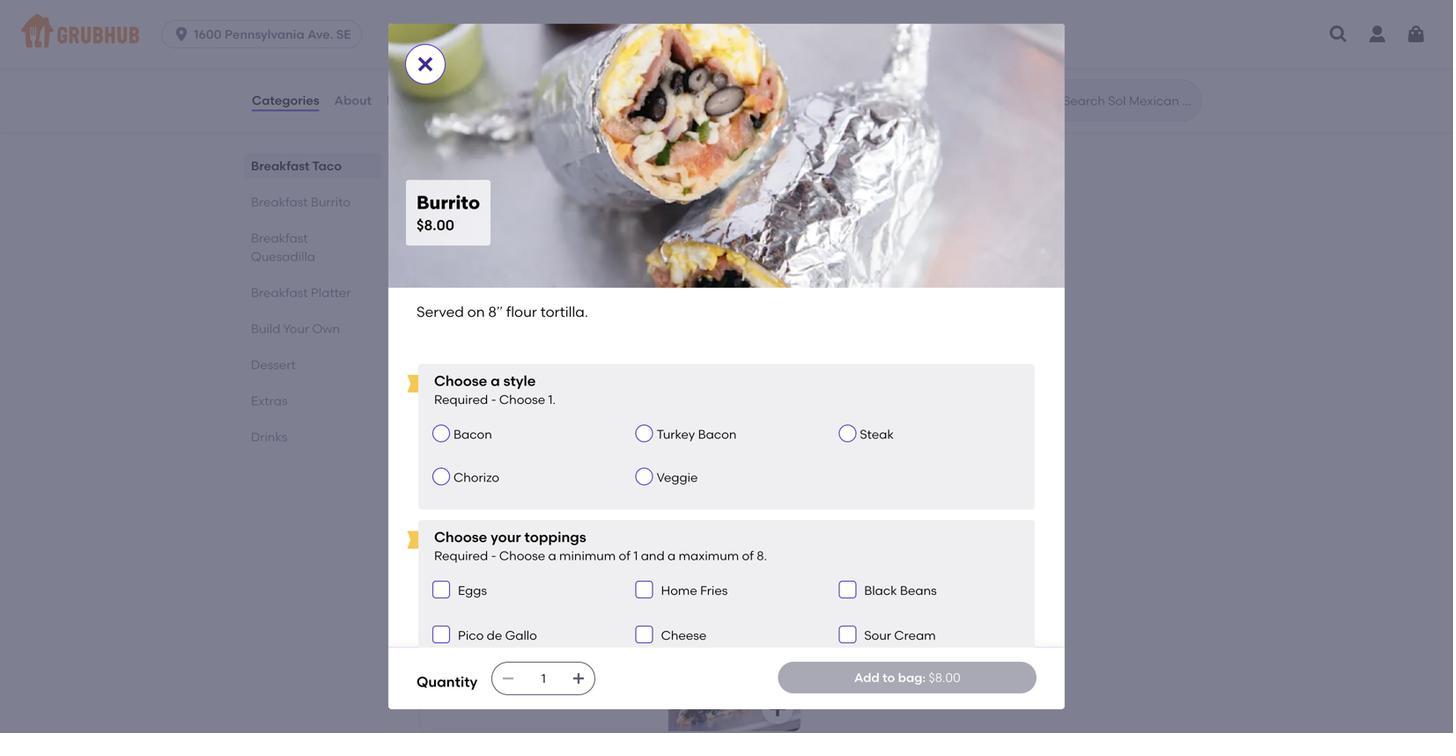 Task type: locate. For each thing, give the bounding box(es) containing it.
bacon
[[454, 427, 492, 442], [698, 427, 737, 442]]

and right 1
[[641, 549, 665, 564]]

toppings.
[[457, 288, 513, 303]]

on down toppings.
[[467, 303, 485, 321]]

sour
[[864, 628, 891, 643]]

2 horizontal spatial taco
[[512, 192, 557, 214]]

quesadilla up "breakfast platter"
[[251, 249, 315, 264]]

0 horizontal spatial a
[[491, 373, 500, 390]]

2 vertical spatial taco
[[431, 245, 460, 260]]

1 horizontal spatial bacon
[[698, 427, 737, 442]]

required inside choose a style required - choose 1.
[[434, 392, 488, 407]]

1 vertical spatial and
[[641, 549, 665, 564]]

quesadilla down minimum
[[512, 576, 613, 598]]

and inside mozzarella, cheddar mix and 8" flour tortilla.
[[578, 654, 602, 669]]

flour right chorizo
[[509, 462, 535, 477]]

- inside choose your toppings required - choose a minimum of 1 and a maximum of 8.
[[491, 549, 496, 564]]

flour right mix in the bottom left of the page
[[621, 654, 648, 669]]

svg image inside main navigation navigation
[[1406, 24, 1427, 45]]

beans
[[900, 583, 937, 598]]

categories button
[[251, 69, 320, 132]]

served inside served with choice of tortilla, protein and toppings.
[[431, 270, 472, 285]]

$8.00
[[417, 217, 454, 234], [929, 671, 961, 686]]

1 horizontal spatial and
[[578, 654, 602, 669]]

required inside choose your toppings required - choose a minimum of 1 and a maximum of 8.
[[434, 549, 488, 564]]

1 vertical spatial -
[[491, 549, 496, 564]]

cheese
[[661, 628, 707, 643]]

2 vertical spatial on
[[475, 462, 490, 477]]

breakfast taco
[[251, 159, 342, 174], [417, 192, 557, 214]]

of inside served with choice of tortilla, protein and toppings.
[[546, 270, 558, 285]]

1 vertical spatial $8.00
[[929, 671, 961, 686]]

tortilla.
[[540, 303, 588, 321], [538, 462, 580, 477], [431, 672, 472, 687]]

style
[[503, 373, 536, 390]]

$4 off offer valid on first orders of $15 or more.
[[434, 73, 616, 127]]

0 vertical spatial served on 8" flour tortilla.
[[417, 303, 588, 321]]

of inside the $4 off offer valid on first orders of $15 or more.
[[583, 94, 595, 109]]

1 - from the top
[[491, 392, 496, 407]]

burrito image
[[668, 425, 801, 540]]

0 vertical spatial required
[[434, 392, 488, 407]]

1 vertical spatial breakfast burrito
[[417, 384, 576, 406]]

- left 1.
[[491, 392, 496, 407]]

taco
[[312, 159, 342, 174], [512, 192, 557, 214], [431, 245, 460, 260]]

see details button
[[434, 139, 501, 170]]

flour down served with choice of tortilla, protein and toppings.
[[506, 303, 537, 321]]

1 horizontal spatial breakfast taco
[[417, 192, 557, 214]]

2 - from the top
[[491, 549, 496, 564]]

0 horizontal spatial breakfast taco
[[251, 159, 342, 174]]

choose left style at the bottom left of the page
[[434, 373, 487, 390]]

taco down burrito $8.00
[[431, 245, 460, 260]]

choose down style at the bottom left of the page
[[499, 392, 545, 407]]

required up eggs
[[434, 549, 488, 564]]

taco up 'choice' at the top left of page
[[512, 192, 557, 214]]

1 vertical spatial flour
[[509, 462, 535, 477]]

on down choose a style required - choose 1.
[[475, 462, 490, 477]]

and right mix in the bottom left of the page
[[578, 654, 602, 669]]

0 vertical spatial $8.00
[[417, 217, 454, 234]]

and
[[431, 288, 454, 303], [641, 549, 665, 564], [578, 654, 602, 669]]

served on 8" flour tortilla. up your at the left bottom
[[431, 462, 580, 477]]

$8.00 right "bag:"
[[929, 671, 961, 686]]

or
[[434, 112, 446, 127]]

1600
[[194, 27, 222, 42]]

2 vertical spatial quesadilla
[[431, 629, 496, 644]]

0 vertical spatial served
[[431, 270, 472, 285]]

-
[[491, 392, 496, 407], [491, 549, 496, 564]]

breakfast quesadilla up the gallo
[[417, 576, 613, 598]]

0 vertical spatial flour
[[506, 303, 537, 321]]

a left style at the bottom left of the page
[[491, 373, 500, 390]]

se
[[336, 27, 351, 42]]

tortilla. down mozzarella,
[[431, 672, 472, 687]]

1 horizontal spatial breakfast burrito
[[417, 384, 576, 406]]

tortilla. down served with choice of tortilla, protein and toppings.
[[540, 303, 588, 321]]

bacon up chorizo
[[454, 427, 492, 442]]

2 horizontal spatial and
[[641, 549, 665, 564]]

breakfast quesadilla up "breakfast platter"
[[251, 231, 315, 264]]

quesadilla
[[251, 249, 315, 264], [512, 576, 613, 598], [431, 629, 496, 644]]

quantity
[[417, 674, 478, 691]]

details
[[459, 147, 501, 162]]

reviews
[[387, 93, 436, 108]]

about
[[334, 93, 372, 108]]

1 vertical spatial served on 8" flour tortilla.
[[431, 462, 580, 477]]

- for your
[[491, 549, 496, 564]]

choose left your at the left bottom
[[434, 529, 487, 546]]

0 horizontal spatial quesadilla
[[251, 249, 315, 264]]

1600 pennsylvania ave. se button
[[161, 20, 370, 48]]

8" up your at the left bottom
[[493, 462, 506, 477]]

a
[[491, 373, 500, 390], [548, 549, 556, 564], [668, 549, 676, 564]]

0 vertical spatial tortilla.
[[540, 303, 588, 321]]

0 vertical spatial -
[[491, 392, 496, 407]]

burrito $8.00
[[417, 192, 480, 234]]

2 horizontal spatial a
[[668, 549, 676, 564]]

2 vertical spatial and
[[578, 654, 602, 669]]

your
[[283, 321, 309, 336]]

quesadilla up mozzarella,
[[431, 629, 496, 644]]

your
[[491, 529, 521, 546]]

a down toppings
[[548, 549, 556, 564]]

8"
[[488, 303, 503, 321], [493, 462, 506, 477], [605, 654, 618, 669]]

svg image inside 1600 pennsylvania ave. se button
[[173, 26, 190, 43]]

choose
[[434, 373, 487, 390], [499, 392, 545, 407], [434, 529, 487, 546], [499, 549, 545, 564]]

svg image
[[1406, 24, 1427, 45], [415, 54, 436, 75], [767, 506, 788, 528], [842, 585, 853, 595]]

burrito
[[417, 192, 480, 214], [311, 195, 351, 210], [512, 384, 576, 406], [431, 437, 472, 452]]

1 required from the top
[[434, 392, 488, 407]]

8.
[[757, 549, 767, 564]]

pico de gallo
[[458, 628, 537, 643]]

8" right mix in the bottom left of the page
[[605, 654, 618, 669]]

of
[[583, 94, 595, 109], [546, 270, 558, 285], [619, 549, 631, 564], [742, 549, 754, 564]]

0 horizontal spatial breakfast burrito
[[251, 195, 351, 210]]

- inside choose a style required - choose 1.
[[491, 392, 496, 407]]

bacon right the turkey
[[698, 427, 737, 442]]

required
[[434, 392, 488, 407], [434, 549, 488, 564]]

2 bacon from the left
[[698, 427, 737, 442]]

0 horizontal spatial taco
[[312, 159, 342, 174]]

drinks
[[251, 430, 287, 445]]

0 horizontal spatial $8.00
[[417, 217, 454, 234]]

8" inside mozzarella, cheddar mix and 8" flour tortilla.
[[605, 654, 618, 669]]

breakfast taco down details
[[417, 192, 557, 214]]

0 vertical spatial and
[[431, 288, 454, 303]]

1 vertical spatial breakfast taco
[[417, 192, 557, 214]]

2 vertical spatial flour
[[621, 654, 648, 669]]

- down your at the left bottom
[[491, 549, 496, 564]]

1 horizontal spatial a
[[548, 549, 556, 564]]

breakfast taco down categories button
[[251, 159, 342, 174]]

required for choose a style
[[434, 392, 488, 407]]

breakfast platter
[[251, 285, 351, 300]]

about button
[[333, 69, 373, 132]]

required up chorizo
[[434, 392, 488, 407]]

tortilla. inside mozzarella, cheddar mix and 8" flour tortilla.
[[431, 672, 472, 687]]

chorizo
[[454, 470, 499, 485]]

choose your toppings required - choose a minimum of 1 and a maximum of 8.
[[434, 529, 767, 564]]

served on 8" flour tortilla. down toppings.
[[417, 303, 588, 321]]

of right 'choice' at the top left of page
[[546, 270, 558, 285]]

sour cream
[[864, 628, 936, 643]]

0 horizontal spatial breakfast quesadilla
[[251, 231, 315, 264]]

tortilla. up toppings
[[538, 462, 580, 477]]

taco down about "button"
[[312, 159, 342, 174]]

breakfast burrito
[[251, 195, 351, 210], [417, 384, 576, 406]]

reviews button
[[386, 69, 437, 132]]

1 vertical spatial quesadilla
[[512, 576, 613, 598]]

- for a
[[491, 392, 496, 407]]

maximum
[[679, 549, 739, 564]]

8" down toppings.
[[488, 303, 503, 321]]

svg image
[[1328, 24, 1349, 45], [173, 26, 190, 43], [436, 585, 447, 595], [639, 585, 650, 595], [436, 630, 447, 640], [639, 630, 650, 640], [842, 630, 853, 640], [501, 672, 515, 686], [572, 672, 586, 686], [767, 698, 788, 719]]

add to bag: $8.00
[[854, 671, 961, 686]]

on left first
[[499, 94, 514, 109]]

2 vertical spatial 8"
[[605, 654, 618, 669]]

Search Sol Mexican Grill search field
[[1061, 92, 1196, 109]]

a up home
[[668, 549, 676, 564]]

0 vertical spatial on
[[499, 94, 514, 109]]

0 horizontal spatial and
[[431, 288, 454, 303]]

Input item quantity number field
[[524, 663, 563, 695]]

breakfast quesadilla
[[251, 231, 315, 264], [417, 576, 613, 598]]

2 vertical spatial tortilla.
[[431, 672, 472, 687]]

1 horizontal spatial $8.00
[[929, 671, 961, 686]]

home
[[661, 583, 697, 598]]

and left toppings.
[[431, 288, 454, 303]]

served on 8" flour tortilla.
[[417, 303, 588, 321], [431, 462, 580, 477]]

valid
[[468, 94, 496, 109]]

flour
[[506, 303, 537, 321], [509, 462, 535, 477], [621, 654, 648, 669]]

of left 1
[[619, 549, 631, 564]]

0 vertical spatial breakfast burrito
[[251, 195, 351, 210]]

eggs
[[458, 583, 487, 598]]

off
[[451, 73, 468, 88]]

0 vertical spatial 8"
[[488, 303, 503, 321]]

$8.00 down 'see'
[[417, 217, 454, 234]]

taco image
[[668, 233, 801, 348]]

veggie
[[657, 470, 698, 485]]

choose down your at the left bottom
[[499, 549, 545, 564]]

on
[[499, 94, 514, 109], [467, 303, 485, 321], [475, 462, 490, 477]]

breakfast
[[251, 159, 310, 174], [417, 192, 508, 214], [251, 195, 308, 210], [251, 231, 308, 246], [251, 285, 308, 300], [417, 384, 508, 406], [417, 576, 508, 598]]

0 vertical spatial taco
[[312, 159, 342, 174]]

mix
[[554, 654, 576, 669]]

protein
[[605, 270, 648, 285]]

0 horizontal spatial bacon
[[454, 427, 492, 442]]

$4
[[434, 73, 448, 88]]

minimum
[[559, 549, 616, 564]]

dessert
[[251, 358, 296, 373]]

steak
[[860, 427, 894, 442]]

2 required from the top
[[434, 549, 488, 564]]

0 vertical spatial quesadilla
[[251, 249, 315, 264]]

2 vertical spatial served
[[431, 462, 472, 477]]

served for taco
[[431, 270, 472, 285]]

promo image
[[646, 86, 710, 151]]

1 vertical spatial breakfast quesadilla
[[417, 576, 613, 598]]

1 vertical spatial required
[[434, 549, 488, 564]]

of left $15
[[583, 94, 595, 109]]



Task type: describe. For each thing, give the bounding box(es) containing it.
and inside served with choice of tortilla, protein and toppings.
[[431, 288, 454, 303]]

choose a style required - choose 1.
[[434, 373, 556, 407]]

home fries
[[661, 583, 728, 598]]

turkey bacon
[[657, 427, 737, 442]]

choice
[[503, 270, 543, 285]]

extras
[[251, 394, 288, 409]]

with
[[475, 270, 500, 285]]

1 vertical spatial tortilla.
[[538, 462, 580, 477]]

pico
[[458, 628, 484, 643]]

quesadilla image
[[668, 617, 801, 732]]

0 vertical spatial breakfast taco
[[251, 159, 342, 174]]

on inside the $4 off offer valid on first orders of $15 or more.
[[499, 94, 514, 109]]

ave.
[[307, 27, 333, 42]]

a inside choose a style required - choose 1.
[[491, 373, 500, 390]]

main navigation navigation
[[0, 0, 1453, 69]]

build your own
[[251, 321, 340, 336]]

own
[[312, 321, 340, 336]]

more.
[[449, 112, 484, 127]]

orders
[[542, 94, 580, 109]]

categories
[[252, 93, 319, 108]]

gallo
[[505, 628, 537, 643]]

mozzarella, cheddar mix and 8" flour tortilla.
[[431, 654, 648, 687]]

cream
[[894, 628, 936, 643]]

1
[[634, 549, 638, 564]]

flour inside mozzarella, cheddar mix and 8" flour tortilla.
[[621, 654, 648, 669]]

1 horizontal spatial breakfast quesadilla
[[417, 576, 613, 598]]

$4.00
[[757, 245, 790, 260]]

first
[[517, 94, 539, 109]]

0 vertical spatial breakfast quesadilla
[[251, 231, 315, 264]]

build
[[251, 321, 280, 336]]

served for burrito
[[431, 462, 472, 477]]

mozzarella,
[[431, 654, 497, 669]]

1 horizontal spatial quesadilla
[[431, 629, 496, 644]]

1.
[[548, 392, 556, 407]]

platter
[[311, 285, 351, 300]]

required for choose your toppings
[[434, 549, 488, 564]]

to
[[883, 671, 895, 686]]

bag:
[[898, 671, 926, 686]]

1 horizontal spatial taco
[[431, 245, 460, 260]]

cheddar
[[500, 654, 551, 669]]

1 vertical spatial 8"
[[493, 462, 506, 477]]

1 vertical spatial taco
[[512, 192, 557, 214]]

black beans
[[864, 583, 937, 598]]

1600 pennsylvania ave. se
[[194, 27, 351, 42]]

offer
[[434, 94, 465, 109]]

1 bacon from the left
[[454, 427, 492, 442]]

black
[[864, 583, 897, 598]]

1 vertical spatial served
[[417, 303, 464, 321]]

pennsylvania
[[225, 27, 305, 42]]

1 vertical spatial on
[[467, 303, 485, 321]]

search icon image
[[1035, 90, 1056, 111]]

2 horizontal spatial quesadilla
[[512, 576, 613, 598]]

$15
[[598, 94, 616, 109]]

see
[[434, 147, 456, 162]]

served with choice of tortilla, protein and toppings.
[[431, 270, 648, 303]]

$8.00 inside burrito $8.00
[[417, 217, 454, 234]]

toppings
[[524, 529, 586, 546]]

and inside choose your toppings required - choose a minimum of 1 and a maximum of 8.
[[641, 549, 665, 564]]

tortilla,
[[561, 270, 603, 285]]

de
[[487, 628, 502, 643]]

see details
[[434, 147, 501, 162]]

turkey
[[657, 427, 695, 442]]

of left 8. on the right of page
[[742, 549, 754, 564]]

fries
[[700, 583, 728, 598]]

add
[[854, 671, 880, 686]]



Task type: vqa. For each thing, say whether or not it's contained in the screenshot.
of inside "Served with choice of tortilla, protein and toppings."
yes



